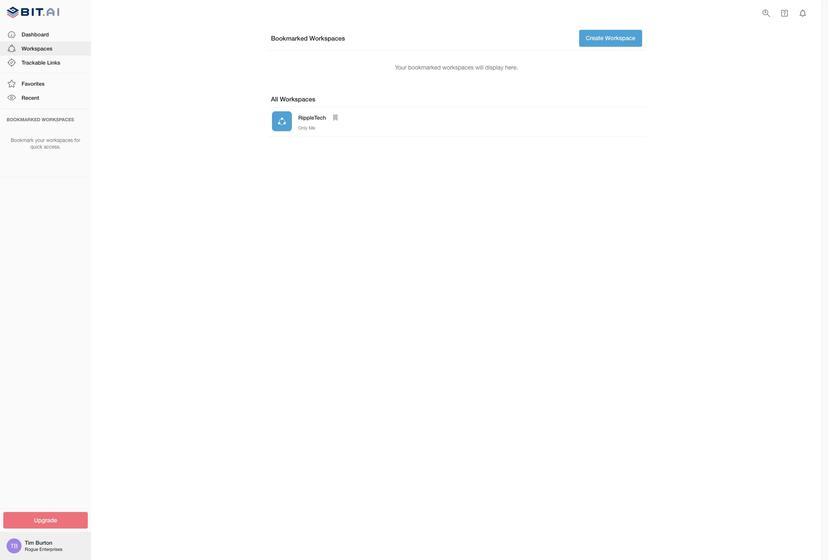 Task type: vqa. For each thing, say whether or not it's contained in the screenshot.
Comment or @mention collaborator... text box
no



Task type: locate. For each thing, give the bounding box(es) containing it.
workspaces for bookmarked
[[442, 64, 474, 71]]

workspaces
[[309, 34, 345, 42], [22, 45, 52, 52], [280, 95, 315, 103]]

only
[[298, 126, 308, 130]]

0 vertical spatial workspaces
[[309, 34, 345, 42]]

workspaces right all
[[280, 95, 315, 103]]

workspaces down dashboard
[[22, 45, 52, 52]]

for
[[74, 137, 80, 143]]

2 vertical spatial workspaces
[[280, 95, 315, 103]]

your
[[395, 64, 407, 71]]

only me
[[298, 126, 315, 130]]

recent
[[22, 95, 39, 101]]

0 horizontal spatial workspaces
[[46, 137, 73, 143]]

workspaces up access.
[[46, 137, 73, 143]]

tb
[[10, 543, 18, 550]]

will
[[475, 64, 484, 71]]

tim
[[25, 540, 34, 546]]

workspaces
[[442, 64, 474, 71], [46, 137, 73, 143]]

bookmarked
[[408, 64, 441, 71]]

upgrade button
[[3, 512, 88, 529]]

workspaces inside "button"
[[22, 45, 52, 52]]

1 vertical spatial workspaces
[[22, 45, 52, 52]]

all workspaces
[[271, 95, 315, 103]]

quick
[[30, 144, 42, 150]]

favorites
[[22, 80, 44, 87]]

workspaces for all workspaces
[[280, 95, 315, 103]]

1 horizontal spatial workspaces
[[442, 64, 474, 71]]

1 vertical spatial workspaces
[[46, 137, 73, 143]]

0 vertical spatial workspaces
[[442, 64, 474, 71]]

me
[[309, 126, 315, 130]]

bookmarked
[[271, 34, 308, 42]]

bookmark
[[11, 137, 34, 143]]

workspaces for your
[[46, 137, 73, 143]]

burton
[[36, 540, 52, 546]]

create
[[586, 34, 604, 41]]

recent button
[[0, 91, 91, 105]]

rippletech
[[298, 114, 326, 121]]

bookmark image
[[331, 113, 340, 123]]

links
[[47, 59, 60, 66]]

bookmarked workspaces
[[7, 117, 74, 122]]

here.
[[505, 64, 518, 71]]

workspaces left will on the top of the page
[[442, 64, 474, 71]]

workspaces right bookmarked
[[309, 34, 345, 42]]

trackable
[[22, 59, 46, 66]]

bookmarked workspaces
[[271, 34, 345, 42]]

workspaces inside bookmark your workspaces for quick access.
[[46, 137, 73, 143]]

dashboard
[[22, 31, 49, 38]]

workspace
[[605, 34, 635, 41]]



Task type: describe. For each thing, give the bounding box(es) containing it.
rogue
[[25, 547, 38, 552]]

your
[[35, 137, 45, 143]]

bookmarked
[[7, 117, 40, 122]]

display
[[485, 64, 504, 71]]

access.
[[44, 144, 61, 150]]

workspaces button
[[0, 41, 91, 55]]

dashboard button
[[0, 27, 91, 41]]

trackable links
[[22, 59, 60, 66]]

upgrade
[[34, 517, 57, 524]]

your bookmarked workspaces will display here.
[[395, 64, 518, 71]]

tim burton rogue enterprises
[[25, 540, 62, 552]]

favorites button
[[0, 77, 91, 91]]

trackable links button
[[0, 55, 91, 70]]

workspaces for bookmarked workspaces
[[309, 34, 345, 42]]

all
[[271, 95, 278, 103]]

workspaces
[[42, 117, 74, 122]]

bookmark your workspaces for quick access.
[[11, 137, 80, 150]]

create workspace
[[586, 34, 635, 41]]

enterprises
[[39, 547, 62, 552]]



